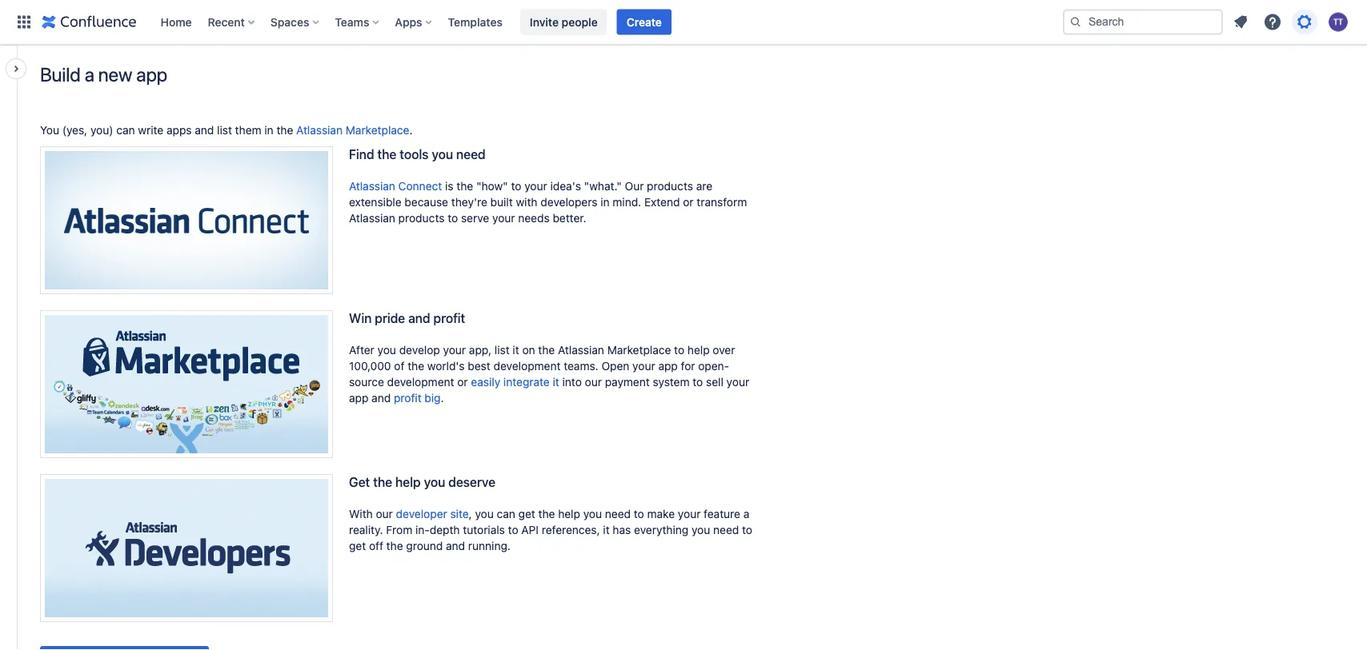 Task type: locate. For each thing, give the bounding box(es) containing it.
new
[[98, 63, 132, 86]]

list left them at the top left
[[217, 124, 232, 137]]

0 vertical spatial app
[[136, 63, 167, 86]]

products
[[647, 180, 693, 193], [398, 212, 445, 225]]

can inside , you can get the help you need to make your feature a reality. from in-depth tutorials to api references, it has everything you need to get off the ground and running.
[[497, 508, 515, 521]]

our
[[625, 180, 644, 193]]

your up payment
[[633, 360, 655, 373]]

notification icon image
[[1231, 12, 1250, 32]]

1 horizontal spatial in
[[601, 196, 610, 209]]

2 vertical spatial need
[[713, 524, 739, 537]]

0 horizontal spatial can
[[116, 124, 135, 137]]

confluence image
[[42, 12, 136, 32], [42, 12, 136, 32]]

off
[[369, 540, 383, 553]]

2 vertical spatial app
[[349, 392, 369, 405]]

teams.
[[564, 360, 599, 373]]

1 horizontal spatial can
[[497, 508, 515, 521]]

teams
[[335, 15, 369, 28]]

1 horizontal spatial list
[[495, 344, 510, 357]]

2 vertical spatial it
[[603, 524, 610, 537]]

expand sidebar image
[[0, 53, 35, 85]]

0 horizontal spatial get
[[349, 540, 366, 553]]

0 vertical spatial .
[[409, 124, 413, 137]]

0 vertical spatial help
[[688, 344, 710, 357]]

your up with
[[525, 180, 547, 193]]

0 vertical spatial can
[[116, 124, 135, 137]]

to inside after you develop your app, list it on the atlassian marketplace to help over 100,000 of the world's best development teams. open your app for open- source development or
[[674, 344, 685, 357]]

it left has
[[603, 524, 610, 537]]

1 horizontal spatial help
[[558, 508, 580, 521]]

profit up develop
[[434, 311, 465, 326]]

atlassian
[[296, 124, 343, 137], [349, 180, 395, 193], [349, 212, 395, 225], [558, 344, 604, 357]]

1 horizontal spatial our
[[585, 376, 602, 389]]

1 vertical spatial or
[[457, 376, 468, 389]]

tutorials
[[463, 524, 505, 537]]

1 horizontal spatial it
[[553, 376, 559, 389]]

or down best
[[457, 376, 468, 389]]

or
[[683, 196, 694, 209], [457, 376, 468, 389]]

list inside after you develop your app, list it on the atlassian marketplace to help over 100,000 of the world's best development teams. open your app for open- source development or
[[495, 344, 510, 357]]

0 horizontal spatial it
[[513, 344, 519, 357]]

or right extend
[[683, 196, 694, 209]]

get up 'api'
[[518, 508, 535, 521]]

it
[[513, 344, 519, 357], [553, 376, 559, 389], [603, 524, 610, 537]]

0 vertical spatial it
[[513, 344, 519, 357]]

products down because
[[398, 212, 445, 225]]

create link
[[617, 9, 672, 35]]

products up extend
[[647, 180, 693, 193]]

1 vertical spatial list
[[495, 344, 510, 357]]

best
[[468, 360, 491, 373]]

can right you) at the left
[[116, 124, 135, 137]]

"what."
[[584, 180, 622, 193]]

app up system
[[658, 360, 678, 373]]

1 vertical spatial need
[[605, 508, 631, 521]]

1 vertical spatial can
[[497, 508, 515, 521]]

your inside into our payment system to sell your app and
[[727, 376, 750, 389]]

0 horizontal spatial our
[[376, 508, 393, 521]]

settings icon image
[[1295, 12, 1315, 32]]

1 horizontal spatial products
[[647, 180, 693, 193]]

1 vertical spatial help
[[395, 475, 421, 490]]

banner
[[0, 0, 1367, 45]]

atlassian marketplace link
[[296, 124, 409, 137]]

help up 'references,'
[[558, 508, 580, 521]]

0 vertical spatial products
[[647, 180, 693, 193]]

100,000
[[349, 360, 391, 373]]

templates
[[448, 15, 503, 28]]

1 horizontal spatial or
[[683, 196, 694, 209]]

app down source on the left of page
[[349, 392, 369, 405]]

1 vertical spatial a
[[744, 508, 750, 521]]

in down "what."
[[601, 196, 610, 209]]

0 vertical spatial need
[[456, 147, 486, 162]]

0 horizontal spatial profit
[[394, 392, 422, 405]]

app inside into our payment system to sell your app and
[[349, 392, 369, 405]]

it inside , you can get the help you need to make your feature a reality. from in-depth tutorials to api references, it has everything you need to get off the ground and running.
[[603, 524, 610, 537]]

0 horizontal spatial a
[[85, 63, 94, 86]]

list
[[217, 124, 232, 137], [495, 344, 510, 357]]

profit
[[434, 311, 465, 326], [394, 392, 422, 405]]

0 vertical spatial a
[[85, 63, 94, 86]]

atlassian down extensible
[[349, 212, 395, 225]]

you right ,
[[475, 508, 494, 521]]

0 vertical spatial marketplace
[[346, 124, 409, 137]]

with our developer site
[[349, 508, 469, 521]]

after
[[349, 344, 375, 357]]

the right is
[[457, 180, 473, 193]]

marketplace
[[346, 124, 409, 137], [607, 344, 671, 357]]

help inside , you can get the help you need to make your feature a reality. from in-depth tutorials to api references, it has everything you need to get off the ground and running.
[[558, 508, 580, 521]]

help up for
[[688, 344, 710, 357]]

pride
[[375, 311, 405, 326]]

2 horizontal spatial it
[[603, 524, 610, 537]]

you up 'references,'
[[583, 508, 602, 521]]

1 vertical spatial our
[[376, 508, 393, 521]]

get down reality.
[[349, 540, 366, 553]]

the
[[277, 124, 293, 137], [377, 147, 397, 162], [457, 180, 473, 193], [538, 344, 555, 357], [408, 360, 424, 373], [373, 475, 392, 490], [538, 508, 555, 521], [386, 540, 403, 553]]

0 vertical spatial development
[[494, 360, 561, 373]]

appswitcher icon image
[[14, 12, 34, 32]]

reality.
[[349, 524, 383, 537]]

marketplace up "open" at the bottom
[[607, 344, 671, 357]]

a left new
[[85, 63, 94, 86]]

to
[[511, 180, 522, 193], [448, 212, 458, 225], [674, 344, 685, 357], [693, 376, 703, 389], [634, 508, 644, 521], [508, 524, 518, 537], [742, 524, 753, 537]]

1 vertical spatial in
[[601, 196, 610, 209]]

the right get
[[373, 475, 392, 490]]

1 vertical spatial marketplace
[[607, 344, 671, 357]]

2 horizontal spatial help
[[688, 344, 710, 357]]

app right new
[[136, 63, 167, 86]]

with
[[516, 196, 538, 209]]

marketplace inside after you develop your app, list it on the atlassian marketplace to help over 100,000 of the world's best development teams. open your app for open- source development or
[[607, 344, 671, 357]]

0 horizontal spatial app
[[136, 63, 167, 86]]

help
[[688, 344, 710, 357], [395, 475, 421, 490], [558, 508, 580, 521]]

get
[[518, 508, 535, 521], [349, 540, 366, 553]]

develop
[[399, 344, 440, 357]]

our
[[585, 376, 602, 389], [376, 508, 393, 521]]

0 vertical spatial get
[[518, 508, 535, 521]]

it left on
[[513, 344, 519, 357]]

or inside is the "how" to your idea's "what." our products are extensible because they're built with developers in mind. extend or transform atlassian products to serve your needs better.
[[683, 196, 694, 209]]

ground
[[406, 540, 443, 553]]

it left into
[[553, 376, 559, 389]]

needs
[[518, 212, 550, 225]]

0 vertical spatial our
[[585, 376, 602, 389]]

a
[[85, 63, 94, 86], [744, 508, 750, 521]]

in
[[264, 124, 274, 137], [601, 196, 610, 209]]

1 horizontal spatial development
[[494, 360, 561, 373]]

1 horizontal spatial app
[[349, 392, 369, 405]]

invite
[[530, 15, 559, 28]]

0 vertical spatial profit
[[434, 311, 465, 326]]

need up the "how"
[[456, 147, 486, 162]]

atlassian inside is the "how" to your idea's "what." our products are extensible because they're built with developers in mind. extend or transform atlassian products to serve your needs better.
[[349, 212, 395, 225]]

. down world's
[[441, 392, 444, 405]]

. up the tools
[[409, 124, 413, 137]]

profit big .
[[394, 392, 444, 405]]

search image
[[1070, 16, 1082, 28]]

1 vertical spatial products
[[398, 212, 445, 225]]

serve
[[461, 212, 489, 225]]

and down depth
[[446, 540, 465, 553]]

development
[[494, 360, 561, 373], [387, 376, 454, 389]]

1 vertical spatial get
[[349, 540, 366, 553]]

app
[[136, 63, 167, 86], [658, 360, 678, 373], [349, 392, 369, 405]]

banner containing home
[[0, 0, 1367, 45]]

payment
[[605, 376, 650, 389]]

references,
[[542, 524, 600, 537]]

the down develop
[[408, 360, 424, 373]]

.
[[409, 124, 413, 137], [441, 392, 444, 405]]

our up "from"
[[376, 508, 393, 521]]

your right make
[[678, 508, 701, 521]]

extensible
[[349, 196, 402, 209]]

0 horizontal spatial products
[[398, 212, 445, 225]]

and right pride
[[408, 311, 430, 326]]

feature
[[704, 508, 741, 521]]

developers
[[541, 196, 598, 209]]

2 vertical spatial help
[[558, 508, 580, 521]]

after you develop your app, list it on the atlassian marketplace to help over 100,000 of the world's best development teams. open your app for open- source development or
[[349, 344, 735, 389]]

your up world's
[[443, 344, 466, 357]]

help up with our developer site
[[395, 475, 421, 490]]

and down source on the left of page
[[372, 392, 391, 405]]

help inside after you develop your app, list it on the atlassian marketplace to help over 100,000 of the world's best development teams. open your app for open- source development or
[[688, 344, 710, 357]]

depth
[[430, 524, 460, 537]]

your
[[525, 180, 547, 193], [492, 212, 515, 225], [443, 344, 466, 357], [633, 360, 655, 373], [727, 376, 750, 389], [678, 508, 701, 521]]

a right feature in the right bottom of the page
[[744, 508, 750, 521]]

our for with
[[376, 508, 393, 521]]

into
[[562, 376, 582, 389]]

you up of
[[378, 344, 396, 357]]

atlassian right them at the top left
[[296, 124, 343, 137]]

our inside into our payment system to sell your app and
[[585, 376, 602, 389]]

atlassian connect
[[349, 180, 442, 193]]

1 horizontal spatial marketplace
[[607, 344, 671, 357]]

built
[[490, 196, 513, 209]]

system
[[653, 376, 690, 389]]

0 horizontal spatial list
[[217, 124, 232, 137]]

2 horizontal spatial need
[[713, 524, 739, 537]]

2 horizontal spatial app
[[658, 360, 678, 373]]

atlassian up teams.
[[558, 344, 604, 357]]

1 horizontal spatial profit
[[434, 311, 465, 326]]

0 horizontal spatial development
[[387, 376, 454, 389]]

mind.
[[613, 196, 641, 209]]

marketplace up find
[[346, 124, 409, 137]]

can up tutorials
[[497, 508, 515, 521]]

your right sell
[[727, 376, 750, 389]]

development up profit big .
[[387, 376, 454, 389]]

you (yes, you) can write apps and list them in the atlassian marketplace .
[[40, 124, 413, 137]]

the inside is the "how" to your idea's "what." our products are extensible because they're built with developers in mind. extend or transform atlassian products to serve your needs better.
[[457, 180, 473, 193]]

need down feature in the right bottom of the page
[[713, 524, 739, 537]]

easily integrate it
[[471, 376, 559, 389]]

1 vertical spatial app
[[658, 360, 678, 373]]

find
[[349, 147, 374, 162]]

0 horizontal spatial or
[[457, 376, 468, 389]]

get
[[349, 475, 370, 490]]

our down teams.
[[585, 376, 602, 389]]

help icon image
[[1263, 12, 1283, 32]]

1 vertical spatial .
[[441, 392, 444, 405]]

1 vertical spatial profit
[[394, 392, 422, 405]]

spaces button
[[266, 9, 325, 35]]

our for into
[[585, 376, 602, 389]]

need up has
[[605, 508, 631, 521]]

0 vertical spatial or
[[683, 196, 694, 209]]

0 vertical spatial in
[[264, 124, 274, 137]]

development up integrate on the bottom left of the page
[[494, 360, 561, 373]]

1 horizontal spatial a
[[744, 508, 750, 521]]

in right them at the top left
[[264, 124, 274, 137]]

the up 'api'
[[538, 508, 555, 521]]

list right app,
[[495, 344, 510, 357]]

profit left "big" on the bottom
[[394, 392, 422, 405]]



Task type: vqa. For each thing, say whether or not it's contained in the screenshot.
bottommost User
no



Task type: describe. For each thing, give the bounding box(es) containing it.
invite people
[[530, 15, 598, 28]]

recent button
[[203, 9, 261, 35]]

Search field
[[1063, 9, 1223, 35]]

app inside after you develop your app, list it on the atlassian marketplace to help over 100,000 of the world's best development teams. open your app for open- source development or
[[658, 360, 678, 373]]

developer site link
[[396, 508, 469, 521]]

world's
[[427, 360, 465, 373]]

to inside into our payment system to sell your app and
[[693, 376, 703, 389]]

or inside after you develop your app, list it on the atlassian marketplace to help over 100,000 of the world's best development teams. open your app for open- source development or
[[457, 376, 468, 389]]

your down built
[[492, 212, 515, 225]]

transform
[[697, 196, 747, 209]]

source
[[349, 376, 384, 389]]

atlassian up extensible
[[349, 180, 395, 193]]

spaces
[[270, 15, 309, 28]]

on
[[522, 344, 535, 357]]

extend
[[644, 196, 680, 209]]

site
[[450, 508, 469, 521]]

profit big link
[[394, 392, 441, 405]]

you)
[[90, 124, 113, 137]]

and inside into our payment system to sell your app and
[[372, 392, 391, 405]]

easily
[[471, 376, 500, 389]]

the right on
[[538, 344, 555, 357]]

in-
[[416, 524, 430, 537]]

you right the tools
[[432, 147, 453, 162]]

0 horizontal spatial in
[[264, 124, 274, 137]]

people
[[562, 15, 598, 28]]

is
[[445, 180, 454, 193]]

everything
[[634, 524, 689, 537]]

home
[[161, 15, 192, 28]]

integrate
[[504, 376, 550, 389]]

you inside after you develop your app, list it on the atlassian marketplace to help over 100,000 of the world's best development teams. open your app for open- source development or
[[378, 344, 396, 357]]

open-
[[698, 360, 729, 373]]

over
[[713, 344, 735, 357]]

big
[[425, 392, 441, 405]]

they're
[[451, 196, 487, 209]]

global element
[[10, 0, 1060, 44]]

of
[[394, 360, 405, 373]]

are
[[696, 180, 713, 193]]

home link
[[156, 9, 197, 35]]

your inside , you can get the help you need to make your feature a reality. from in-depth tutorials to api references, it has everything you need to get off the ground and running.
[[678, 508, 701, 521]]

recent
[[208, 15, 245, 28]]

write
[[138, 124, 163, 137]]

build
[[40, 63, 81, 86]]

and right 'apps'
[[195, 124, 214, 137]]

the right find
[[377, 147, 397, 162]]

developer
[[396, 508, 447, 521]]

find the tools you need
[[349, 147, 486, 162]]

the right them at the top left
[[277, 124, 293, 137]]

1 horizontal spatial .
[[441, 392, 444, 405]]

app,
[[469, 344, 492, 357]]

atlassian connect link
[[349, 180, 442, 193]]

api
[[521, 524, 539, 537]]

1 horizontal spatial need
[[605, 508, 631, 521]]

0 horizontal spatial marketplace
[[346, 124, 409, 137]]

1 horizontal spatial get
[[518, 508, 535, 521]]

0 horizontal spatial help
[[395, 475, 421, 490]]

because
[[405, 196, 448, 209]]

apps
[[167, 124, 192, 137]]

, you can get the help you need to make your feature a reality. from in-depth tutorials to api references, it has everything you need to get off the ground and running.
[[349, 508, 753, 553]]

get the help you deserve
[[349, 475, 496, 490]]

invite people button
[[520, 9, 607, 35]]

"how"
[[476, 180, 508, 193]]

running.
[[468, 540, 511, 553]]

a inside , you can get the help you need to make your feature a reality. from in-depth tutorials to api references, it has everything you need to get off the ground and running.
[[744, 508, 750, 521]]

has
[[613, 524, 631, 537]]

deserve
[[448, 475, 496, 490]]

easily integrate it link
[[471, 376, 559, 389]]

(yes,
[[62, 124, 87, 137]]

create
[[627, 15, 662, 28]]

it inside after you develop your app, list it on the atlassian marketplace to help over 100,000 of the world's best development teams. open your app for open- source development or
[[513, 344, 519, 357]]

the down "from"
[[386, 540, 403, 553]]

you
[[40, 124, 59, 137]]

tools
[[400, 147, 429, 162]]

sell
[[706, 376, 724, 389]]

0 horizontal spatial need
[[456, 147, 486, 162]]

you up the "developer site" link
[[424, 475, 445, 490]]

apps
[[395, 15, 422, 28]]

idea's
[[550, 180, 581, 193]]

1 vertical spatial development
[[387, 376, 454, 389]]

build a new app
[[40, 63, 167, 86]]

from
[[386, 524, 412, 537]]

is the "how" to your idea's "what." our products are extensible because they're built with developers in mind. extend or transform atlassian products to serve your needs better.
[[349, 180, 747, 225]]

and inside , you can get the help you need to make your feature a reality. from in-depth tutorials to api references, it has everything you need to get off the ground and running.
[[446, 540, 465, 553]]

your profile and preferences image
[[1329, 12, 1348, 32]]

open
[[602, 360, 630, 373]]

win
[[349, 311, 372, 326]]

apps button
[[390, 9, 438, 35]]

templates link
[[443, 9, 507, 35]]

for
[[681, 360, 695, 373]]

connect
[[398, 180, 442, 193]]

better.
[[553, 212, 587, 225]]

win pride and profit
[[349, 311, 465, 326]]

into our payment system to sell your app and
[[349, 376, 750, 405]]

1 vertical spatial it
[[553, 376, 559, 389]]

0 vertical spatial list
[[217, 124, 232, 137]]

with
[[349, 508, 373, 521]]

them
[[235, 124, 261, 137]]

you down feature in the right bottom of the page
[[692, 524, 710, 537]]

in inside is the "how" to your idea's "what." our products are extensible because they're built with developers in mind. extend or transform atlassian products to serve your needs better.
[[601, 196, 610, 209]]

0 horizontal spatial .
[[409, 124, 413, 137]]

make
[[647, 508, 675, 521]]

teams button
[[330, 9, 385, 35]]

atlassian inside after you develop your app, list it on the atlassian marketplace to help over 100,000 of the world's best development teams. open your app for open- source development or
[[558, 344, 604, 357]]



